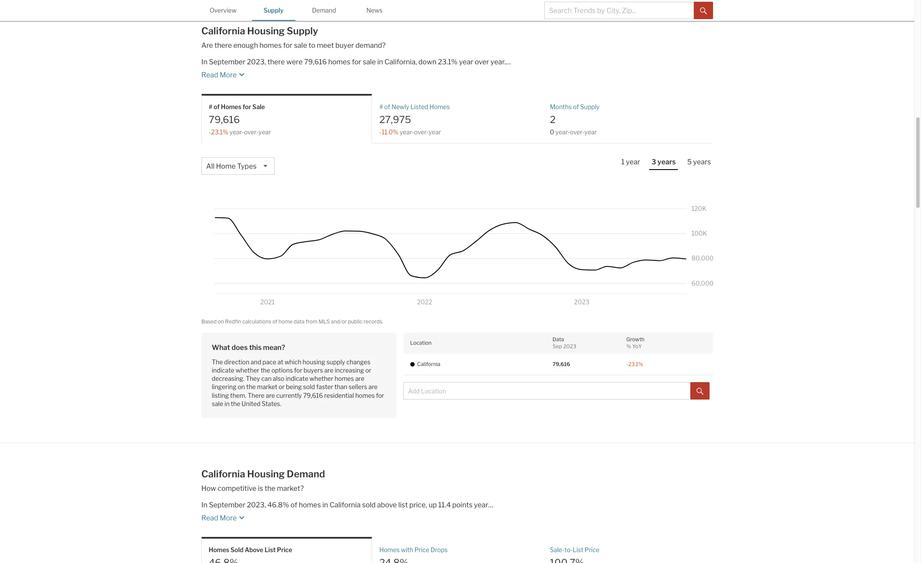 Task type: vqa. For each thing, say whether or not it's contained in the screenshot.


Task type: locate. For each thing, give the bounding box(es) containing it.
1 september from the top
[[209, 58, 246, 66]]

0 horizontal spatial or
[[279, 384, 285, 391]]

0 vertical spatial sale
[[294, 41, 307, 50]]

september down competitive
[[209, 502, 246, 510]]

2 horizontal spatial in
[[377, 58, 383, 66]]

are there enough homes for sale to meet buyer demand?
[[201, 41, 386, 50]]

2 # from the left
[[380, 103, 383, 111]]

list
[[265, 547, 276, 554], [573, 547, 584, 554]]

supply inside months of supply 2 0 year-over-year
[[581, 103, 600, 111]]

- down %
[[627, 361, 629, 368]]

the
[[261, 367, 270, 374], [246, 384, 256, 391], [231, 400, 240, 408], [265, 485, 276, 493]]

2 horizontal spatial over-
[[570, 128, 585, 136]]

2 horizontal spatial supply
[[581, 103, 600, 111]]

on up them.
[[238, 384, 245, 391]]

california for california housing demand
[[201, 469, 245, 480]]

over
[[475, 58, 489, 66]]

from
[[306, 319, 318, 325]]

5 years button
[[685, 158, 714, 169]]

0 vertical spatial in
[[377, 58, 383, 66]]

the right "is"
[[265, 485, 276, 493]]

data
[[553, 336, 564, 343]]

homes inside the "# of homes for sale 79,616 -23.1% year-over-year"
[[221, 103, 242, 111]]

homes with price drops
[[380, 547, 448, 554]]

list right "sale-"
[[573, 547, 584, 554]]

price right to- on the right of page
[[585, 547, 600, 554]]

read more
[[201, 71, 237, 79], [201, 515, 237, 523]]

2 more from the top
[[220, 515, 237, 523]]

homes left sold on the bottom of page
[[209, 547, 229, 554]]

2 horizontal spatial year-
[[556, 128, 570, 136]]

submit search image
[[701, 7, 707, 14], [697, 388, 704, 395]]

1 years from the left
[[658, 158, 676, 166]]

0 horizontal spatial in
[[225, 400, 230, 408]]

2023, for supply
[[247, 58, 266, 66]]

2023, down the enough
[[247, 58, 266, 66]]

2 read more link from the top
[[201, 511, 560, 524]]

year- inside '# of newly listed homes 27,975 -11.0% year-over-year'
[[400, 128, 414, 136]]

2023, down how competitive is the market?
[[247, 502, 266, 510]]

read more link for california housing demand
[[201, 511, 560, 524]]

0 horizontal spatial sold
[[303, 384, 315, 391]]

year
[[459, 58, 474, 66], [259, 128, 271, 136], [429, 128, 441, 136], [585, 128, 597, 136], [626, 158, 641, 166], [474, 502, 489, 510]]

demand link
[[302, 0, 346, 20]]

this
[[249, 344, 262, 352]]

indicate
[[212, 367, 234, 374], [286, 375, 308, 383]]

of left the newly
[[385, 103, 390, 111]]

1 horizontal spatial year-
[[400, 128, 414, 136]]

supply
[[264, 7, 284, 14], [287, 25, 318, 37], [581, 103, 600, 111]]

3 over- from the left
[[570, 128, 585, 136]]

september for california housing demand
[[209, 502, 246, 510]]

# of homes for sale 79,616 -23.1% year-over-year
[[209, 103, 271, 136]]

in down "how" on the left bottom of the page
[[201, 502, 208, 510]]

homes
[[260, 41, 282, 50], [328, 58, 351, 66], [335, 375, 354, 383], [355, 392, 375, 399], [299, 502, 321, 510]]

0 vertical spatial in
[[201, 58, 208, 66]]

california for california housing supply
[[201, 25, 245, 37]]

year- inside months of supply 2 0 year-over-year
[[556, 128, 570, 136]]

september down the enough
[[209, 58, 246, 66]]

1 vertical spatial or
[[279, 384, 285, 391]]

can
[[261, 375, 272, 383]]

more
[[220, 71, 237, 79], [220, 515, 237, 523]]

- up 'all'
[[209, 128, 211, 136]]

homes sold above list price button
[[201, 538, 372, 564]]

-
[[209, 128, 211, 136], [380, 128, 382, 136], [627, 361, 629, 368]]

1 vertical spatial supply
[[287, 25, 318, 37]]

1 vertical spatial submit search image
[[697, 388, 704, 395]]

1 horizontal spatial in
[[323, 502, 328, 510]]

#
[[209, 103, 213, 111], [380, 103, 383, 111]]

3 year- from the left
[[556, 128, 570, 136]]

%
[[627, 343, 631, 350]]

in september 2023, 46.8% of homes in california sold above list price, up 11.4 points year …
[[201, 502, 494, 510]]

… right 'points'
[[489, 502, 494, 510]]

there right are
[[215, 41, 232, 50]]

of inside '# of newly listed homes 27,975 -11.0% year-over-year'
[[385, 103, 390, 111]]

read more link down above
[[201, 511, 560, 524]]

sold left above
[[362, 502, 376, 510]]

buyers
[[304, 367, 323, 374]]

2023
[[563, 343, 577, 350]]

2 in from the top
[[201, 502, 208, 510]]

0 vertical spatial read more
[[201, 71, 237, 79]]

23.1% right down
[[438, 58, 458, 66]]

2 years from the left
[[694, 158, 711, 166]]

all
[[206, 162, 215, 171]]

read for california housing demand
[[201, 515, 218, 523]]

2 year- from the left
[[400, 128, 414, 136]]

1 housing from the top
[[247, 25, 285, 37]]

year- right 0
[[556, 128, 570, 136]]

1 more from the top
[[220, 71, 237, 79]]

0 vertical spatial …
[[506, 58, 511, 66]]

of for 79,616
[[214, 103, 220, 111]]

in for california housing demand
[[201, 502, 208, 510]]

0 vertical spatial read more link
[[201, 67, 560, 80]]

news link
[[353, 0, 396, 20]]

years right 5
[[694, 158, 711, 166]]

1 vertical spatial sold
[[362, 502, 376, 510]]

79,616 inside the direction and pace at which housing supply changes indicate whether the options for buyers are increasing or decreasing. they can also indicate whether homes are lingering on the market or being sold faster than sellers are listing them. there are currently 79,616 residential homes for sale in the united states.
[[303, 392, 323, 399]]

1 vertical spatial more
[[220, 515, 237, 523]]

months
[[550, 103, 572, 111]]

1 read more from the top
[[201, 71, 237, 79]]

1 vertical spatial september
[[209, 502, 246, 510]]

for
[[283, 41, 293, 50], [352, 58, 361, 66], [243, 103, 251, 111], [294, 367, 302, 374], [376, 392, 384, 399]]

1 2023, from the top
[[247, 58, 266, 66]]

of left "sale"
[[214, 103, 220, 111]]

1 vertical spatial in
[[225, 400, 230, 408]]

over- down the listed
[[414, 128, 429, 136]]

1 vertical spatial 23.1%
[[211, 128, 228, 136]]

0 vertical spatial sold
[[303, 384, 315, 391]]

year- for 79,616
[[230, 128, 244, 136]]

them.
[[230, 392, 247, 399]]

whether up faster
[[310, 375, 333, 383]]

# inside the "# of homes for sale 79,616 -23.1% year-over-year"
[[209, 103, 213, 111]]

1 horizontal spatial on
[[238, 384, 245, 391]]

september
[[209, 58, 246, 66], [209, 502, 246, 510]]

year- right 11.0%
[[400, 128, 414, 136]]

indicate up decreasing.
[[212, 367, 234, 374]]

1 vertical spatial on
[[238, 384, 245, 391]]

of inside the "# of homes for sale 79,616 -23.1% year-over-year"
[[214, 103, 220, 111]]

homes left with on the bottom left of the page
[[380, 547, 400, 554]]

data sep 2023
[[553, 336, 577, 350]]

1 horizontal spatial there
[[268, 58, 285, 66]]

year inside months of supply 2 0 year-over-year
[[585, 128, 597, 136]]

2 vertical spatial in
[[323, 502, 328, 510]]

2 2023, from the top
[[247, 502, 266, 510]]

79,616 inside the "# of homes for sale 79,616 -23.1% year-over-year"
[[209, 114, 240, 125]]

year- up "all home types"
[[230, 128, 244, 136]]

0 vertical spatial indicate
[[212, 367, 234, 374]]

2 over- from the left
[[414, 128, 429, 136]]

what
[[212, 344, 230, 352]]

faster
[[316, 384, 333, 391]]

23.1% up home
[[211, 128, 228, 136]]

1 horizontal spatial years
[[694, 158, 711, 166]]

supply right months on the right top
[[581, 103, 600, 111]]

there
[[215, 41, 232, 50], [268, 58, 285, 66]]

over- down "sale"
[[244, 128, 259, 136]]

there left "were"
[[268, 58, 285, 66]]

homes left "sale"
[[221, 103, 242, 111]]

over- for 27,975
[[414, 128, 429, 136]]

1 over- from the left
[[244, 128, 259, 136]]

1 vertical spatial in
[[201, 502, 208, 510]]

california
[[201, 25, 245, 37], [417, 361, 441, 368], [201, 469, 245, 480], [330, 502, 361, 510]]

in
[[201, 58, 208, 66], [201, 502, 208, 510]]

read down "how" on the left bottom of the page
[[201, 515, 218, 523]]

read down are
[[201, 71, 218, 79]]

united
[[242, 400, 261, 408]]

1 horizontal spatial #
[[380, 103, 383, 111]]

1 year- from the left
[[230, 128, 244, 136]]

0 horizontal spatial years
[[658, 158, 676, 166]]

0 horizontal spatial on
[[218, 319, 224, 325]]

in september 2023, there were 79,616 homes for sale in california, down 23.1% year over year. …
[[201, 58, 511, 66]]

year inside button
[[626, 158, 641, 166]]

- inside the "# of homes for sale 79,616 -23.1% year-over-year"
[[209, 128, 211, 136]]

0 vertical spatial or
[[366, 367, 372, 374]]

in inside the direction and pace at which housing supply changes indicate whether the options for buyers are increasing or decreasing. they can also indicate whether homes are lingering on the market or being sold faster than sellers are listing them. there are currently 79,616 residential homes for sale in the united states.
[[225, 400, 230, 408]]

or down changes
[[366, 367, 372, 374]]

the down they
[[246, 384, 256, 391]]

0 horizontal spatial …
[[489, 502, 494, 510]]

2 september from the top
[[209, 502, 246, 510]]

2 horizontal spatial -
[[627, 361, 629, 368]]

listed
[[411, 103, 428, 111]]

supply up california housing supply
[[264, 7, 284, 14]]

1 vertical spatial 2023,
[[247, 502, 266, 510]]

0 horizontal spatial price
[[277, 547, 292, 554]]

or
[[366, 367, 372, 374], [279, 384, 285, 391]]

price right with on the bottom left of the page
[[415, 547, 430, 554]]

- for 79,616
[[209, 128, 211, 136]]

1 horizontal spatial -
[[380, 128, 382, 136]]

over- inside the "# of homes for sale 79,616 -23.1% year-over-year"
[[244, 128, 259, 136]]

1 vertical spatial …
[[489, 502, 494, 510]]

homes down market?
[[299, 502, 321, 510]]

1 vertical spatial read more
[[201, 515, 237, 523]]

buyer
[[336, 41, 354, 50]]

sale left the to
[[294, 41, 307, 50]]

11.4
[[439, 502, 451, 510]]

overview link
[[201, 0, 245, 20]]

on inside the direction and pace at which housing supply changes indicate whether the options for buyers are increasing or decreasing. they can also indicate whether homes are lingering on the market or being sold faster than sellers are listing them. there are currently 79,616 residential homes for sale in the united states.
[[238, 384, 245, 391]]

1 horizontal spatial price
[[415, 547, 430, 554]]

0 horizontal spatial list
[[265, 547, 276, 554]]

list right above at the left of page
[[265, 547, 276, 554]]

0 horizontal spatial -
[[209, 128, 211, 136]]

2 horizontal spatial price
[[585, 547, 600, 554]]

how
[[201, 485, 216, 493]]

0 horizontal spatial supply
[[264, 7, 284, 14]]

23.1% down yoy
[[629, 361, 643, 368]]

2 housing from the top
[[247, 469, 285, 480]]

year- inside the "# of homes for sale 79,616 -23.1% year-over-year"
[[230, 128, 244, 136]]

demand up meet
[[312, 7, 336, 14]]

1 vertical spatial read more link
[[201, 511, 560, 524]]

of right months on the right top
[[573, 103, 579, 111]]

- down 27,975
[[380, 128, 382, 136]]

1 read from the top
[[201, 71, 218, 79]]

2 read more from the top
[[201, 515, 237, 523]]

in for california housing supply
[[201, 58, 208, 66]]

read more down "how" on the left bottom of the page
[[201, 515, 237, 523]]

are right sellers
[[369, 384, 378, 391]]

0 vertical spatial submit search image
[[701, 7, 707, 14]]

growth
[[627, 336, 645, 343]]

housing down supply link
[[247, 25, 285, 37]]

how competitive is the market?
[[201, 485, 304, 493]]

california down location
[[417, 361, 441, 368]]

read more link
[[201, 67, 560, 80], [201, 511, 560, 524]]

homes up than on the left bottom
[[335, 375, 354, 383]]

on right based
[[218, 319, 224, 325]]

3 price from the left
[[585, 547, 600, 554]]

housing up "is"
[[247, 469, 285, 480]]

1 vertical spatial sale
[[363, 58, 376, 66]]

sold right being
[[303, 384, 315, 391]]

2 vertical spatial 23.1%
[[629, 361, 643, 368]]

demand up market?
[[287, 469, 325, 480]]

- inside '# of newly listed homes 27,975 -11.0% year-over-year'
[[380, 128, 382, 136]]

# inside '# of newly listed homes 27,975 -11.0% year-over-year'
[[380, 103, 383, 111]]

1 horizontal spatial over-
[[414, 128, 429, 136]]

housing
[[247, 25, 285, 37], [247, 469, 285, 480]]

supply up are there enough homes for sale to meet buyer demand? on the top of the page
[[287, 25, 318, 37]]

1 horizontal spatial indicate
[[286, 375, 308, 383]]

september for california housing supply
[[209, 58, 246, 66]]

california up competitive
[[201, 469, 245, 480]]

0 horizontal spatial indicate
[[212, 367, 234, 374]]

sale
[[253, 103, 265, 111]]

decreasing.
[[212, 375, 245, 383]]

5
[[688, 158, 692, 166]]

0 vertical spatial september
[[209, 58, 246, 66]]

market
[[257, 384, 277, 391]]

more down competitive
[[220, 515, 237, 523]]

read more for california housing supply
[[201, 71, 237, 79]]

0 horizontal spatial sale
[[212, 400, 223, 408]]

in
[[377, 58, 383, 66], [225, 400, 230, 408], [323, 502, 328, 510]]

0 vertical spatial there
[[215, 41, 232, 50]]

points
[[452, 502, 473, 510]]

california down overview on the left top
[[201, 25, 245, 37]]

increasing
[[335, 367, 364, 374]]

2023, for demand
[[247, 502, 266, 510]]

read more down are
[[201, 71, 237, 79]]

homes right the listed
[[430, 103, 450, 111]]

1 horizontal spatial list
[[573, 547, 584, 554]]

0 vertical spatial 2023,
[[247, 58, 266, 66]]

home
[[216, 162, 236, 171]]

0 horizontal spatial 23.1%
[[211, 128, 228, 136]]

based on redfin calculations of home data from mls and/or public records.
[[201, 319, 384, 325]]

year inside '# of newly listed homes 27,975 -11.0% year-over-year'
[[429, 128, 441, 136]]

2 vertical spatial supply
[[581, 103, 600, 111]]

1 horizontal spatial 23.1%
[[438, 58, 458, 66]]

housing for demand
[[247, 469, 285, 480]]

california left above
[[330, 502, 361, 510]]

0 vertical spatial 23.1%
[[438, 58, 458, 66]]

years for 5 years
[[694, 158, 711, 166]]

1 vertical spatial housing
[[247, 469, 285, 480]]

for right residential
[[376, 392, 384, 399]]

for left "sale"
[[243, 103, 251, 111]]

0 horizontal spatial year-
[[230, 128, 244, 136]]

homes
[[221, 103, 242, 111], [430, 103, 450, 111], [209, 547, 229, 554], [380, 547, 400, 554]]

1 price from the left
[[277, 547, 292, 554]]

0 vertical spatial read
[[201, 71, 218, 79]]

2 vertical spatial sale
[[212, 400, 223, 408]]

of
[[214, 103, 220, 111], [385, 103, 390, 111], [573, 103, 579, 111], [273, 319, 278, 325], [291, 502, 297, 510]]

of inside months of supply 2 0 year-over-year
[[573, 103, 579, 111]]

2 price from the left
[[415, 547, 430, 554]]

1 read more link from the top
[[201, 67, 560, 80]]

1 vertical spatial read
[[201, 515, 218, 523]]

supply for months
[[581, 103, 600, 111]]

0 vertical spatial housing
[[247, 25, 285, 37]]

currently
[[276, 392, 302, 399]]

price right above at the left of page
[[277, 547, 292, 554]]

or down also
[[279, 384, 285, 391]]

years right '3'
[[658, 158, 676, 166]]

whether up they
[[236, 367, 260, 374]]

sale down demand?
[[363, 58, 376, 66]]

there
[[248, 392, 265, 399]]

sale down listing
[[212, 400, 223, 408]]

2 read from the top
[[201, 515, 218, 523]]

1 horizontal spatial sale
[[294, 41, 307, 50]]

year- for 27,975
[[400, 128, 414, 136]]

read more link down california,
[[201, 67, 560, 80]]

1 horizontal spatial …
[[506, 58, 511, 66]]

0 horizontal spatial #
[[209, 103, 213, 111]]

… right over
[[506, 58, 511, 66]]

homes sold above list price
[[209, 547, 292, 554]]

1 horizontal spatial supply
[[287, 25, 318, 37]]

more down the enough
[[220, 71, 237, 79]]

they
[[246, 375, 260, 383]]

1 in from the top
[[201, 58, 208, 66]]

0 horizontal spatial over-
[[244, 128, 259, 136]]

in down are
[[201, 58, 208, 66]]

1 # from the left
[[209, 103, 213, 111]]

1 vertical spatial whether
[[310, 375, 333, 383]]

27,975
[[380, 114, 411, 125]]

over- right 0
[[570, 128, 585, 136]]

0 vertical spatial more
[[220, 71, 237, 79]]

homes inside '# of newly listed homes 27,975 -11.0% year-over-year'
[[430, 103, 450, 111]]

0 horizontal spatial whether
[[236, 367, 260, 374]]

indicate up being
[[286, 375, 308, 383]]

over- inside '# of newly listed homes 27,975 -11.0% year-over-year'
[[414, 128, 429, 136]]

3
[[652, 158, 656, 166]]



Task type: describe. For each thing, give the bounding box(es) containing it.
5 years
[[688, 158, 711, 166]]

list
[[398, 502, 408, 510]]

- for 27,975
[[380, 128, 382, 136]]

homes with price drops button
[[372, 538, 543, 564]]

Search Trends by City, Zip... search field
[[545, 2, 694, 19]]

does
[[232, 344, 248, 352]]

are
[[201, 41, 213, 50]]

0
[[550, 128, 554, 136]]

mls
[[319, 319, 330, 325]]

1 vertical spatial indicate
[[286, 375, 308, 383]]

for inside the "# of homes for sale 79,616 -23.1% year-over-year"
[[243, 103, 251, 111]]

drops
[[431, 547, 448, 554]]

sale inside the direction and pace at which housing supply changes indicate whether the options for buyers are increasing or decreasing. they can also indicate whether homes are lingering on the market or being sold faster than sellers are listing them. there are currently 79,616 residential homes for sale in the united states.
[[212, 400, 223, 408]]

0 vertical spatial on
[[218, 319, 224, 325]]

growth % yoy
[[627, 336, 645, 350]]

read more link for california housing supply
[[201, 67, 560, 80]]

down
[[419, 58, 437, 66]]

more for california housing demand
[[220, 515, 237, 523]]

2 horizontal spatial sale
[[363, 58, 376, 66]]

year inside the "# of homes for sale 79,616 -23.1% year-over-year"
[[259, 128, 271, 136]]

to
[[309, 41, 315, 50]]

california,
[[385, 58, 417, 66]]

2 list from the left
[[573, 547, 584, 554]]

the direction and pace at which housing supply changes indicate whether the options for buyers are increasing or decreasing. they can also indicate whether homes are lingering on the market or being sold faster than sellers are listing them. there are currently 79,616 residential homes for sale in the united states.
[[212, 358, 384, 408]]

the
[[212, 358, 223, 366]]

1 horizontal spatial whether
[[310, 375, 333, 383]]

# of newly listed homes 27,975 -11.0% year-over-year
[[380, 103, 450, 136]]

up
[[429, 502, 437, 510]]

options
[[272, 367, 293, 374]]

housing for supply
[[247, 25, 285, 37]]

homes down california housing supply
[[260, 41, 282, 50]]

demand?
[[356, 41, 386, 50]]

months of supply 2 0 year-over-year
[[550, 103, 600, 136]]

data
[[294, 319, 305, 325]]

read more for california housing demand
[[201, 515, 237, 523]]

also
[[273, 375, 285, 383]]

11.0%
[[382, 128, 399, 136]]

0 vertical spatial demand
[[312, 7, 336, 14]]

being
[[286, 384, 302, 391]]

for up "were"
[[283, 41, 293, 50]]

supply
[[327, 358, 345, 366]]

# for 27,975
[[380, 103, 383, 111]]

all home types
[[206, 162, 257, 171]]

what does this mean?
[[212, 344, 285, 352]]

is
[[258, 485, 263, 493]]

the down them.
[[231, 400, 240, 408]]

sale-
[[550, 547, 565, 554]]

with
[[401, 547, 413, 554]]

above
[[245, 547, 263, 554]]

0 vertical spatial supply
[[264, 7, 284, 14]]

more for california housing supply
[[220, 71, 237, 79]]

… for supply
[[506, 58, 511, 66]]

direction
[[224, 358, 249, 366]]

3 years button
[[650, 158, 678, 170]]

years for 3 years
[[658, 158, 676, 166]]

redfin
[[225, 319, 241, 325]]

california housing supply
[[201, 25, 318, 37]]

1 year
[[622, 158, 641, 166]]

overview
[[210, 7, 237, 14]]

homes inside homes with price drops button
[[380, 547, 400, 554]]

than
[[335, 384, 348, 391]]

of for 27,975
[[385, 103, 390, 111]]

based
[[201, 319, 217, 325]]

46.8%
[[268, 502, 289, 510]]

1 vertical spatial demand
[[287, 469, 325, 480]]

mean?
[[263, 344, 285, 352]]

… for demand
[[489, 502, 494, 510]]

submit search image for the search trends by city, zip... search box
[[701, 7, 707, 14]]

residential
[[324, 392, 354, 399]]

california for california
[[417, 361, 441, 368]]

meet
[[317, 41, 334, 50]]

yoy
[[633, 343, 642, 350]]

and/or
[[331, 319, 347, 325]]

competitive
[[218, 485, 257, 493]]

0 horizontal spatial there
[[215, 41, 232, 50]]

at
[[278, 358, 283, 366]]

sale-to-list price button
[[543, 538, 714, 564]]

2
[[550, 114, 556, 125]]

over- for 79,616
[[244, 128, 259, 136]]

records.
[[364, 319, 384, 325]]

1 horizontal spatial or
[[366, 367, 372, 374]]

2 horizontal spatial 23.1%
[[629, 361, 643, 368]]

sep
[[553, 343, 562, 350]]

the up can
[[261, 367, 270, 374]]

over- inside months of supply 2 0 year-over-year
[[570, 128, 585, 136]]

sale-to-list price
[[550, 547, 600, 554]]

year.
[[491, 58, 506, 66]]

# for 79,616
[[209, 103, 213, 111]]

homes inside homes sold above list price button
[[209, 547, 229, 554]]

of left home
[[273, 319, 278, 325]]

public
[[348, 319, 363, 325]]

23.1% inside the "# of homes for sale 79,616 -23.1% year-over-year"
[[211, 128, 228, 136]]

1 vertical spatial there
[[268, 58, 285, 66]]

1 year button
[[619, 158, 643, 169]]

above
[[377, 502, 397, 510]]

read for california housing supply
[[201, 71, 218, 79]]

which
[[285, 358, 302, 366]]

Add Location search field
[[403, 383, 691, 400]]

supply for california
[[287, 25, 318, 37]]

california housing demand
[[201, 469, 325, 480]]

news
[[367, 7, 383, 14]]

lingering
[[212, 384, 237, 391]]

location
[[410, 340, 432, 346]]

for down buyer
[[352, 58, 361, 66]]

3 years
[[652, 158, 676, 166]]

are up states.
[[266, 392, 275, 399]]

for down 'which'
[[294, 367, 302, 374]]

of for 2
[[573, 103, 579, 111]]

price,
[[410, 502, 427, 510]]

of right 46.8%
[[291, 502, 297, 510]]

homes down buyer
[[328, 58, 351, 66]]

1 horizontal spatial sold
[[362, 502, 376, 510]]

market?
[[277, 485, 304, 493]]

to-
[[565, 547, 573, 554]]

are up sellers
[[355, 375, 365, 383]]

-23.1%
[[627, 361, 643, 368]]

listing
[[212, 392, 229, 399]]

0 vertical spatial whether
[[236, 367, 260, 374]]

supply link
[[252, 0, 295, 20]]

newly
[[392, 103, 409, 111]]

pace
[[263, 358, 276, 366]]

types
[[237, 162, 257, 171]]

1
[[622, 158, 625, 166]]

were
[[287, 58, 303, 66]]

sold inside the direction and pace at which housing supply changes indicate whether the options for buyers are increasing or decreasing. they can also indicate whether homes are lingering on the market or being sold faster than sellers are listing them. there are currently 79,616 residential homes for sale in the united states.
[[303, 384, 315, 391]]

1 list from the left
[[265, 547, 276, 554]]

are down supply
[[324, 367, 334, 374]]

homes down sellers
[[355, 392, 375, 399]]

sellers
[[349, 384, 367, 391]]

submit search image for add location search field
[[697, 388, 704, 395]]

changes
[[347, 358, 371, 366]]



